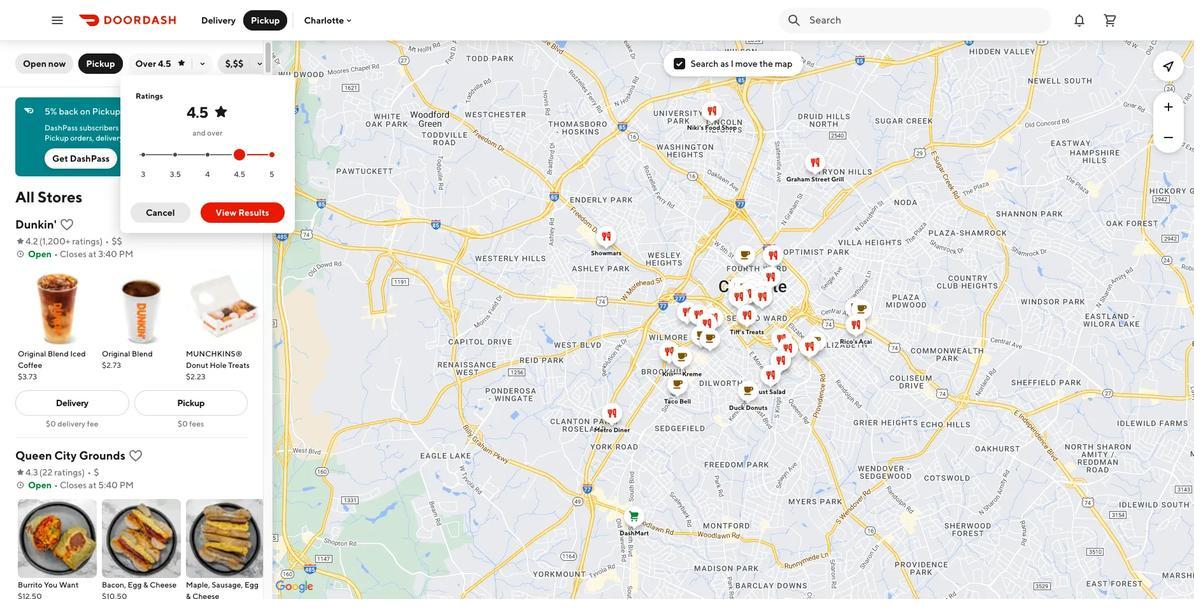 Task type: describe. For each thing, give the bounding box(es) containing it.
over 4.5 button
[[128, 54, 213, 74]]

1,200+
[[42, 236, 70, 247]]

3
[[141, 169, 146, 179]]

burrito you want button
[[18, 499, 97, 599]]

notification bell image
[[1072, 12, 1087, 28]]

zoom out image
[[1161, 130, 1177, 145]]

sausage,
[[212, 580, 243, 590]]

pickup up get
[[45, 133, 69, 143]]

open for dunkin'
[[28, 249, 52, 259]]

zoom in image
[[1161, 99, 1177, 115]]

subscribers
[[79, 123, 119, 133]]

0 vertical spatial dashpass
[[169, 106, 208, 117]]

4
[[205, 169, 210, 179]]

fee
[[87, 419, 98, 429]]

average rating of 4.3 out of 5 element
[[15, 466, 38, 479]]

3.5
[[170, 169, 181, 179]]

pickup for the rightmost pickup button
[[251, 15, 280, 25]]

want
[[59, 580, 79, 590]]

( 1,200+ ratings )
[[39, 236, 103, 247]]

5:40
[[98, 480, 118, 491]]

fees
[[189, 419, 204, 429]]

maple, sausage, egg & cheese button
[[186, 499, 265, 599]]

delivery inside 5% back on pickup orders with dashpass dashpass subscribers get 5% credits back on eligible pickup orders, delivery savings and exclusive offers.
[[96, 133, 123, 143]]

i
[[731, 59, 734, 69]]

) for dunkin'
[[100, 236, 103, 247]]

iced
[[70, 349, 86, 359]]

maple, sausage, egg & cheese
[[186, 580, 259, 599]]

$2.73
[[102, 361, 121, 370]]

the
[[760, 59, 773, 69]]

5
[[269, 169, 274, 179]]

22
[[42, 468, 52, 478]]

and over
[[193, 128, 223, 138]]

1 vertical spatial back
[[171, 123, 188, 133]]

$$
[[112, 236, 122, 247]]

now
[[48, 59, 66, 69]]

get
[[120, 123, 132, 133]]

click to add this store to your saved list image for queen city grounds
[[128, 448, 143, 464]]

original blend iced coffee image
[[18, 268, 97, 347]]

cancel
[[146, 208, 175, 218]]

( 22 ratings )
[[39, 468, 85, 478]]

treats inside munchkins® donut hole treats $2.23
[[228, 361, 250, 370]]

1 vertical spatial 5%
[[133, 123, 144, 133]]

powered by google image
[[276, 581, 313, 594]]

$2.23
[[186, 372, 206, 382]]

ratings
[[136, 91, 163, 101]]

bacon, egg & cheese button
[[102, 499, 181, 599]]

cheese inside bacon, egg & cheese "button"
[[150, 580, 177, 590]]

3:40
[[98, 249, 117, 259]]

delivery button
[[194, 10, 243, 30]]

exclusive
[[166, 133, 198, 143]]

bacon,
[[102, 580, 126, 590]]

open for queen city grounds
[[28, 480, 52, 491]]

all
[[15, 188, 35, 206]]

1 vertical spatial on
[[189, 123, 198, 133]]

move
[[735, 59, 758, 69]]

original for $2.73
[[102, 349, 130, 359]]

open • closes at 5:40 pm
[[28, 480, 134, 491]]

all stores
[[15, 188, 82, 206]]

• $
[[87, 468, 99, 478]]

ratings for queen city grounds
[[54, 468, 82, 478]]

cancel button
[[131, 203, 190, 223]]

original blend $2.73
[[102, 349, 153, 370]]

1 vertical spatial dashpass
[[45, 123, 78, 133]]

open • closes at 3:40 pm
[[28, 249, 133, 259]]

1 horizontal spatial 4.5
[[187, 103, 208, 121]]

pickup link
[[134, 390, 248, 416]]

eligible
[[200, 123, 225, 133]]

view results button
[[200, 203, 285, 223]]

map
[[775, 59, 793, 69]]

queen
[[15, 449, 52, 462]]

get dashpass button
[[45, 148, 117, 169]]

orders
[[122, 106, 148, 117]]

munchkins® donut hole treats $2.23
[[186, 349, 250, 382]]

open now button
[[15, 54, 73, 74]]

queen city grounds
[[15, 449, 125, 462]]

at for dunkin'
[[88, 249, 97, 259]]

4.5 inside button
[[158, 59, 171, 69]]

( for dunkin'
[[39, 236, 42, 247]]

search as i move the map
[[691, 59, 793, 69]]

delivery for delivery link
[[56, 398, 88, 408]]

delivery for delivery button
[[201, 15, 236, 25]]

savings
[[125, 133, 150, 143]]

( for queen city grounds
[[39, 468, 42, 478]]

as
[[721, 59, 729, 69]]

closes for dunkin'
[[60, 249, 87, 259]]

get
[[52, 154, 68, 164]]

open now
[[23, 59, 66, 69]]

blend for iced
[[48, 349, 69, 359]]

hole
[[210, 361, 227, 370]]

$,$$ button
[[218, 54, 270, 74]]

and inside 5% back on pickup orders with dashpass dashpass subscribers get 5% credits back on eligible pickup orders, delivery savings and exclusive offers.
[[152, 133, 165, 143]]

charlotte button
[[304, 15, 354, 25]]

$0 for pickup
[[178, 419, 188, 429]]

grounds
[[79, 449, 125, 462]]

egg inside "button"
[[128, 580, 142, 590]]

pickup for pickup link at bottom left
[[177, 398, 205, 408]]

burrito you want image
[[18, 499, 97, 578]]

$
[[94, 468, 99, 478]]



Task type: vqa. For each thing, say whether or not it's contained in the screenshot.
"Noodle" to the top
no



Task type: locate. For each thing, give the bounding box(es) containing it.
( right 4.2
[[39, 236, 42, 247]]

) for queen city grounds
[[82, 468, 85, 478]]

recenter the map image
[[1161, 59, 1177, 74]]

metro
[[594, 426, 612, 433], [594, 426, 612, 433]]

pm for queen city grounds
[[120, 480, 134, 491]]

acai
[[859, 337, 872, 345], [859, 337, 872, 345]]

1 vertical spatial closes
[[60, 480, 87, 491]]

4.3
[[25, 468, 38, 478]]

0 vertical spatial 5%
[[45, 106, 57, 117]]

) left • $
[[82, 468, 85, 478]]

stores
[[38, 188, 82, 206]]

1 vertical spatial at
[[88, 480, 97, 491]]

blend left iced
[[48, 349, 69, 359]]

& inside maple, sausage, egg & cheese
[[186, 592, 191, 599]]

1 horizontal spatial &
[[186, 592, 191, 599]]

1 vertical spatial cheese
[[193, 592, 219, 599]]

1 vertical spatial delivery
[[57, 419, 86, 429]]

2 egg from the left
[[245, 580, 259, 590]]

1 horizontal spatial original
[[102, 349, 130, 359]]

1 horizontal spatial click to add this store to your saved list image
[[128, 448, 143, 464]]

4.5 up eligible
[[187, 103, 208, 121]]

0 vertical spatial delivery
[[96, 133, 123, 143]]

$,$$
[[225, 59, 244, 69]]

niki's food shop
[[687, 123, 737, 131], [687, 123, 737, 131]]

• $$
[[105, 236, 122, 247]]

dunkin'
[[15, 218, 57, 231]]

0 horizontal spatial blend
[[48, 349, 69, 359]]

dashpass up exclusive
[[169, 106, 208, 117]]

rico's
[[840, 337, 857, 345], [840, 337, 857, 345]]

burrito you want
[[18, 580, 79, 590]]

click to add this store to your saved list image for dunkin'
[[59, 217, 74, 233]]

just salad
[[755, 388, 786, 395], [755, 388, 786, 395]]

rico's acai
[[840, 337, 872, 345], [840, 337, 872, 345]]

& right bacon,
[[143, 580, 148, 590]]

0 vertical spatial cheese
[[150, 580, 177, 590]]

tiff's
[[730, 328, 744, 335], [730, 328, 744, 335]]

1 horizontal spatial $0
[[178, 419, 188, 429]]

salad
[[769, 388, 786, 395], [769, 388, 786, 395]]

at for queen city grounds
[[88, 480, 97, 491]]

1 vertical spatial )
[[82, 468, 85, 478]]

closes down ( 1,200+ ratings )
[[60, 249, 87, 259]]

original blend iced coffee $3.73
[[18, 349, 86, 382]]

taco bell
[[664, 397, 691, 405], [664, 397, 691, 405]]

1 horizontal spatial cheese
[[193, 592, 219, 599]]

pm for dunkin'
[[119, 249, 133, 259]]

2 blend from the left
[[132, 349, 153, 359]]

duck donuts
[[729, 404, 767, 411], [729, 404, 767, 411]]

0 horizontal spatial pickup button
[[78, 54, 123, 74]]

view results
[[216, 208, 269, 218]]

0 horizontal spatial original
[[18, 349, 46, 359]]

1 vertical spatial click to add this store to your saved list image
[[128, 448, 143, 464]]

0 vertical spatial delivery
[[201, 15, 236, 25]]

$0 for delivery
[[46, 419, 56, 429]]

egg inside maple, sausage, egg & cheese
[[245, 580, 259, 590]]

blend inside original blend $2.73
[[132, 349, 153, 359]]

0 vertical spatial on
[[80, 106, 90, 117]]

egg right bacon,
[[128, 580, 142, 590]]

click to add this store to your saved list image right grounds at the left bottom
[[128, 448, 143, 464]]

blend inside original blend iced coffee $3.73
[[48, 349, 69, 359]]

dashpass down orders,
[[70, 154, 110, 164]]

at left 3:40
[[88, 249, 97, 259]]

delivery link
[[15, 390, 129, 416]]

cheese down maple,
[[193, 592, 219, 599]]

closes
[[60, 249, 87, 259], [60, 480, 87, 491]]

map region
[[203, 39, 1194, 599]]

1 horizontal spatial delivery
[[201, 15, 236, 25]]

delivery down delivery link
[[57, 419, 86, 429]]

&
[[143, 580, 148, 590], [186, 592, 191, 599]]

pickup
[[251, 15, 280, 25], [86, 59, 115, 69], [92, 106, 120, 117], [45, 133, 69, 143], [177, 398, 205, 408]]

delivery inside delivery button
[[201, 15, 236, 25]]

) left • $$
[[100, 236, 103, 247]]

5% up savings
[[133, 123, 144, 133]]

blend
[[48, 349, 69, 359], [132, 349, 153, 359]]

view
[[216, 208, 237, 218]]

ratings for dunkin'
[[72, 236, 100, 247]]

open menu image
[[50, 12, 65, 28]]

1 $0 from the left
[[46, 419, 56, 429]]

$0 left the fees
[[178, 419, 188, 429]]

0 horizontal spatial egg
[[128, 580, 142, 590]]

over
[[207, 128, 223, 138]]

munchkins® donut hole treats image
[[186, 268, 265, 347]]

closes down ( 22 ratings )
[[60, 480, 87, 491]]

blend for $2.73
[[132, 349, 153, 359]]

Store search: begin typing to search for stores available on DoorDash text field
[[810, 13, 1044, 27]]

average rating of 4.2 out of 5 element
[[15, 235, 38, 248]]

& inside bacon, egg & cheese "button"
[[143, 580, 148, 590]]

ratings
[[72, 236, 100, 247], [54, 468, 82, 478]]

delivery down subscribers on the left top
[[96, 133, 123, 143]]

taco
[[664, 397, 678, 405], [664, 397, 678, 405]]

donut
[[186, 361, 208, 370]]

graham street grill
[[786, 175, 844, 183], [786, 175, 844, 183]]

delivery inside delivery link
[[56, 398, 88, 408]]

0 vertical spatial )
[[100, 236, 103, 247]]

back up exclusive
[[171, 123, 188, 133]]

closes for queen city grounds
[[60, 480, 87, 491]]

2 $0 from the left
[[178, 419, 188, 429]]

results
[[238, 208, 269, 218]]

0 horizontal spatial )
[[82, 468, 85, 478]]

pickup for pickup button to the left
[[86, 59, 115, 69]]

pm down $$
[[119, 249, 133, 259]]

original for $3.73
[[18, 349, 46, 359]]

pickup button right now
[[78, 54, 123, 74]]

0 horizontal spatial cheese
[[150, 580, 177, 590]]

0 items, open order cart image
[[1103, 12, 1118, 28]]

click to add this store to your saved list image up ( 1,200+ ratings )
[[59, 217, 74, 233]]

original
[[18, 349, 46, 359], [102, 349, 130, 359]]

blend down original blend image
[[132, 349, 153, 359]]

and down credits
[[152, 133, 165, 143]]

0 horizontal spatial delivery
[[57, 419, 86, 429]]

2 vertical spatial open
[[28, 480, 52, 491]]

open inside button
[[23, 59, 46, 69]]

pickup right delivery button
[[251, 15, 280, 25]]

1 horizontal spatial delivery
[[96, 133, 123, 143]]

& down maple,
[[186, 592, 191, 599]]

2 at from the top
[[88, 480, 97, 491]]

0 vertical spatial pm
[[119, 249, 133, 259]]

2 vertical spatial 4.5
[[234, 169, 245, 179]]

1 vertical spatial pickup button
[[78, 54, 123, 74]]

2 closes from the top
[[60, 480, 87, 491]]

open down 22
[[28, 480, 52, 491]]

duck
[[729, 404, 744, 411], [729, 404, 744, 411]]

coffee
[[18, 361, 42, 370]]

kreme
[[682, 370, 702, 377], [682, 370, 702, 377]]

•
[[105, 236, 109, 247], [54, 249, 58, 259], [87, 468, 91, 478], [54, 480, 58, 491]]

bacon, egg & cheese image
[[102, 499, 181, 578]]

charlotte
[[304, 15, 344, 25]]

original up $2.73
[[102, 349, 130, 359]]

cheese inside maple, sausage, egg & cheese
[[193, 592, 219, 599]]

$0 down delivery link
[[46, 419, 56, 429]]

5% up get
[[45, 106, 57, 117]]

cheese left maple,
[[150, 580, 177, 590]]

Search as I move the map checkbox
[[674, 58, 686, 69]]

open down 4.2
[[28, 249, 52, 259]]

original inside original blend iced coffee $3.73
[[18, 349, 46, 359]]

0 horizontal spatial and
[[152, 133, 165, 143]]

1 horizontal spatial and
[[193, 128, 206, 138]]

1 horizontal spatial egg
[[245, 580, 259, 590]]

0 horizontal spatial click to add this store to your saved list image
[[59, 217, 74, 233]]

0 horizontal spatial $0
[[46, 419, 56, 429]]

1 blend from the left
[[48, 349, 69, 359]]

maple, sausage, egg & cheese image
[[186, 499, 265, 578]]

1 vertical spatial 4.5
[[187, 103, 208, 121]]

0 vertical spatial click to add this store to your saved list image
[[59, 217, 74, 233]]

$0 fees
[[178, 419, 204, 429]]

1 ( from the top
[[39, 236, 42, 247]]

1 horizontal spatial on
[[189, 123, 198, 133]]

2 vertical spatial dashpass
[[70, 154, 110, 164]]

click to add this store to your saved list image
[[59, 217, 74, 233], [128, 448, 143, 464]]

pm right the 5:40
[[120, 480, 134, 491]]

street
[[811, 175, 830, 183], [811, 175, 830, 183]]

offers.
[[200, 133, 221, 143]]

0 horizontal spatial 4.5
[[158, 59, 171, 69]]

5% back on pickup orders with dashpass dashpass subscribers get 5% credits back on eligible pickup orders, delivery savings and exclusive offers.
[[45, 106, 227, 143]]

0 vertical spatial open
[[23, 59, 46, 69]]

burrito
[[18, 580, 42, 590]]

0 vertical spatial closes
[[60, 249, 87, 259]]

0 vertical spatial back
[[59, 106, 78, 117]]

pickup button up $,$$ button
[[243, 10, 288, 30]]

1 original from the left
[[18, 349, 46, 359]]

• left $ on the bottom of the page
[[87, 468, 91, 478]]

1 horizontal spatial pickup button
[[243, 10, 288, 30]]

at down • $
[[88, 480, 97, 491]]

4.5 down 4.5 stars and over icon
[[234, 169, 245, 179]]

( right 4.3
[[39, 468, 42, 478]]

0 vertical spatial &
[[143, 580, 148, 590]]

1 horizontal spatial blend
[[132, 349, 153, 359]]

original up coffee
[[18, 349, 46, 359]]

pickup button
[[243, 10, 288, 30], [78, 54, 123, 74]]

cheese
[[150, 580, 177, 590], [193, 592, 219, 599]]

• down 1,200+
[[54, 249, 58, 259]]

2 ( from the top
[[39, 468, 42, 478]]

$3.73
[[18, 372, 37, 382]]

1 vertical spatial &
[[186, 592, 191, 599]]

$0 delivery fee
[[46, 419, 98, 429]]

4.5
[[158, 59, 171, 69], [187, 103, 208, 121], [234, 169, 245, 179]]

)
[[100, 236, 103, 247], [82, 468, 85, 478]]

dashpass inside button
[[70, 154, 110, 164]]

0 horizontal spatial 5%
[[45, 106, 57, 117]]

dashpass up orders,
[[45, 123, 78, 133]]

original blend image
[[102, 268, 181, 347]]

with
[[150, 106, 167, 117]]

maple,
[[186, 580, 210, 590]]

1 vertical spatial (
[[39, 468, 42, 478]]

back up orders,
[[59, 106, 78, 117]]

0 horizontal spatial back
[[59, 106, 78, 117]]

graham
[[786, 175, 810, 183], [786, 175, 810, 183]]

0 horizontal spatial delivery
[[56, 398, 88, 408]]

grill
[[831, 175, 844, 183], [831, 175, 844, 183]]

bell
[[679, 397, 691, 405], [679, 397, 691, 405]]

1 vertical spatial pm
[[120, 480, 134, 491]]

1 horizontal spatial 5%
[[133, 123, 144, 133]]

delivery up $0 delivery fee
[[56, 398, 88, 408]]

2 horizontal spatial 4.5
[[234, 169, 245, 179]]

ratings up open • closes at 3:40 pm
[[72, 236, 100, 247]]

get dashpass
[[52, 154, 110, 164]]

3 stars and over image
[[141, 152, 146, 158]]

• left $$
[[105, 236, 109, 247]]

bacon, egg & cheese
[[102, 580, 177, 590]]

and left over
[[193, 128, 206, 138]]

5%
[[45, 106, 57, 117], [133, 123, 144, 133]]

1 closes from the top
[[60, 249, 87, 259]]

0 vertical spatial 4.5
[[158, 59, 171, 69]]

1 horizontal spatial back
[[171, 123, 188, 133]]

over 4.5
[[135, 59, 171, 69]]

credits
[[146, 123, 169, 133]]

orders,
[[70, 133, 94, 143]]

4.5 right over
[[158, 59, 171, 69]]

• down ( 22 ratings )
[[54, 480, 58, 491]]

pickup right now
[[86, 59, 115, 69]]

1 vertical spatial ratings
[[54, 468, 82, 478]]

munchkins®
[[186, 349, 242, 359]]

at
[[88, 249, 97, 259], [88, 480, 97, 491]]

2 original from the left
[[102, 349, 130, 359]]

1 vertical spatial delivery
[[56, 398, 88, 408]]

4 stars and over image
[[205, 152, 210, 158]]

1 horizontal spatial )
[[100, 236, 103, 247]]

(
[[39, 236, 42, 247], [39, 468, 42, 478]]

original inside original blend $2.73
[[102, 349, 130, 359]]

4.2
[[25, 236, 38, 247]]

0 vertical spatial ratings
[[72, 236, 100, 247]]

0 vertical spatial at
[[88, 249, 97, 259]]

open left now
[[23, 59, 46, 69]]

1 at from the top
[[88, 249, 97, 259]]

city
[[54, 449, 77, 462]]

5 stars and over image
[[268, 151, 276, 159]]

0 horizontal spatial on
[[80, 106, 90, 117]]

0 vertical spatial (
[[39, 236, 42, 247]]

$0
[[46, 419, 56, 429], [178, 419, 188, 429]]

niki's
[[687, 123, 704, 131], [687, 123, 704, 131]]

krispy
[[662, 370, 681, 377], [662, 370, 681, 377]]

4.5 stars and over image
[[236, 151, 244, 159]]

1 egg from the left
[[128, 580, 142, 590]]

0 horizontal spatial &
[[143, 580, 148, 590]]

dashpass
[[169, 106, 208, 117], [45, 123, 78, 133], [70, 154, 110, 164]]

you
[[44, 580, 57, 590]]

search
[[691, 59, 719, 69]]

just
[[755, 388, 768, 395], [755, 388, 768, 395]]

back
[[59, 106, 78, 117], [171, 123, 188, 133]]

0 vertical spatial pickup button
[[243, 10, 288, 30]]

over
[[135, 59, 156, 69]]

delivery up $,$$
[[201, 15, 236, 25]]

on up exclusive
[[189, 123, 198, 133]]

1 vertical spatial open
[[28, 249, 52, 259]]

on
[[80, 106, 90, 117], [189, 123, 198, 133]]

pickup up $0 fees
[[177, 398, 205, 408]]

3.5 stars and over image
[[173, 152, 178, 158]]

on up subscribers on the left top
[[80, 106, 90, 117]]

ratings down queen city grounds
[[54, 468, 82, 478]]

pickup up subscribers on the left top
[[92, 106, 120, 117]]

egg right sausage,
[[245, 580, 259, 590]]



